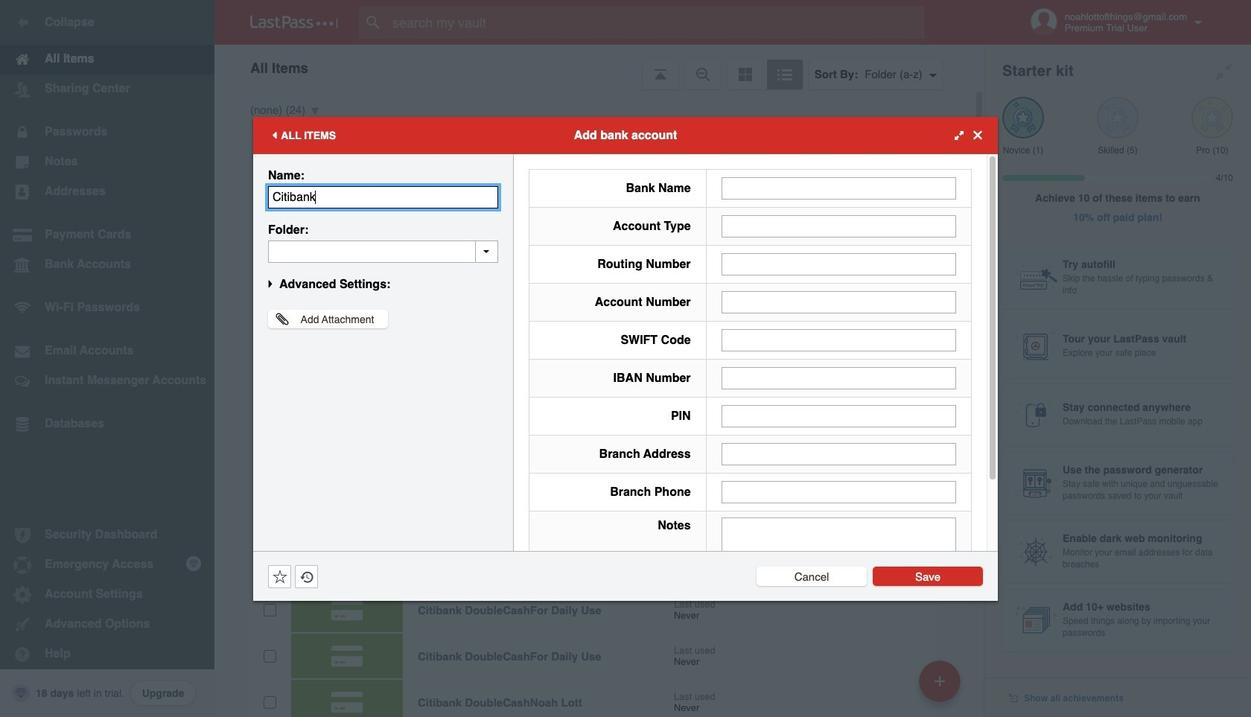 Task type: locate. For each thing, give the bounding box(es) containing it.
dialog
[[253, 117, 998, 620]]

None text field
[[722, 177, 957, 199], [722, 215, 957, 237], [722, 253, 957, 275], [722, 291, 957, 313], [722, 329, 957, 351], [722, 405, 957, 427], [722, 481, 957, 503], [722, 177, 957, 199], [722, 215, 957, 237], [722, 253, 957, 275], [722, 291, 957, 313], [722, 329, 957, 351], [722, 405, 957, 427], [722, 481, 957, 503]]

new item image
[[935, 676, 946, 687]]

None text field
[[268, 186, 498, 208], [268, 240, 498, 263], [722, 367, 957, 389], [722, 443, 957, 465], [722, 517, 957, 610], [268, 186, 498, 208], [268, 240, 498, 263], [722, 367, 957, 389], [722, 443, 957, 465], [722, 517, 957, 610]]



Task type: describe. For each thing, give the bounding box(es) containing it.
main navigation navigation
[[0, 0, 215, 718]]

lastpass image
[[250, 16, 338, 29]]

Search search field
[[359, 6, 954, 39]]

new item navigation
[[914, 656, 970, 718]]

search my vault text field
[[359, 6, 954, 39]]

vault options navigation
[[215, 45, 985, 89]]



Task type: vqa. For each thing, say whether or not it's contained in the screenshot.
NEW ITEM element
no



